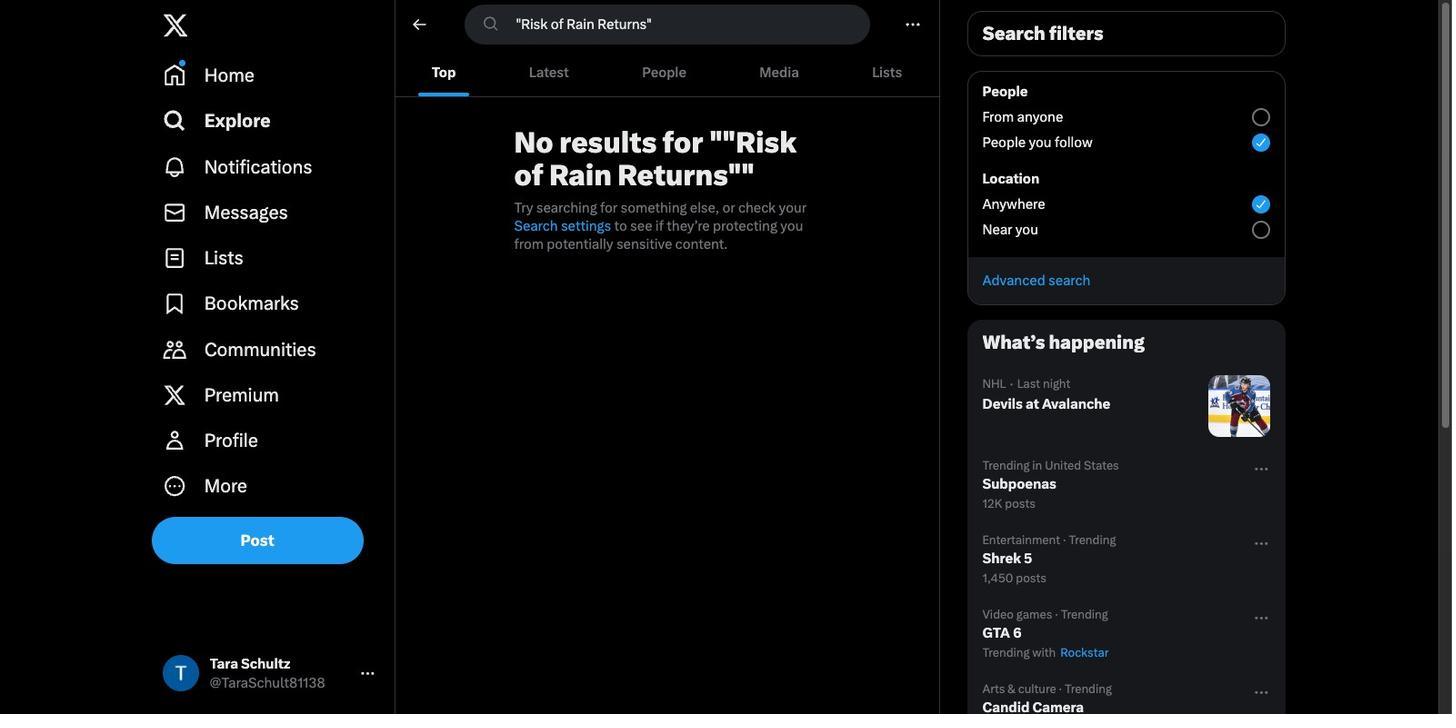 Task type: locate. For each thing, give the bounding box(es) containing it.
try searching for something else, or check your search settings
[[514, 200, 810, 235]]

communities link
[[151, 327, 387, 373]]

tara schultz @taraschult81138
[[210, 657, 325, 692]]

for
[[663, 126, 703, 159], [600, 200, 618, 216]]

states
[[1084, 459, 1119, 473]]

profile link
[[151, 418, 387, 464]]

home link
[[151, 53, 387, 98]]

searching
[[536, 200, 597, 216]]

video games · trending gta 6 trending with rockstar
[[983, 608, 1109, 660]]

premium
[[204, 385, 279, 406]]

filters
[[1049, 23, 1104, 45]]

· right entertainment
[[1063, 534, 1066, 547]]

for up else,
[[663, 126, 703, 159]]

posts for shrek 5
[[1016, 572, 1047, 586]]

1 horizontal spatial lists link
[[836, 48, 939, 96]]

follow
[[1055, 135, 1093, 151]]

premium link
[[151, 373, 387, 418]]

location option group
[[983, 159, 1277, 243]]

profile
[[204, 430, 258, 452]]

1,450
[[983, 572, 1014, 586]]

schultz
[[241, 657, 291, 673]]

people for people from anyone
[[983, 84, 1028, 100]]

media
[[760, 64, 799, 80]]

you down anywhere
[[1016, 222, 1039, 238]]

0 vertical spatial lists
[[872, 64, 902, 80]]

·
[[1010, 377, 1014, 393], [1063, 534, 1066, 547], [1055, 608, 1058, 622], [1059, 683, 1062, 697]]

or
[[722, 200, 735, 216]]

0 horizontal spatial lists
[[204, 247, 244, 269]]

people down search search field at top
[[642, 64, 687, 80]]

culture
[[1018, 683, 1056, 697]]

advanced search link
[[968, 257, 1285, 305]]

posts down 5
[[1016, 572, 1047, 586]]

you inside location option group
[[1016, 222, 1039, 238]]

sensitive
[[617, 236, 672, 253]]

with
[[1033, 647, 1056, 660]]

trending inside trending in united states subpoenas 12k posts
[[983, 459, 1030, 473]]

advanced search
[[983, 273, 1091, 289]]

for inside no results for ""risk of rain returns""
[[663, 126, 703, 159]]

1 vertical spatial for
[[600, 200, 618, 216]]

trending up subpoenas
[[983, 459, 1030, 473]]

anyone
[[1017, 109, 1063, 126]]

people inside tab list
[[642, 64, 687, 80]]

0 vertical spatial for
[[663, 126, 703, 159]]

you for near
[[1016, 222, 1039, 238]]

explore link
[[151, 98, 387, 144]]

home timeline element
[[395, 0, 939, 308]]

lists inside home timeline element
[[872, 64, 902, 80]]

search
[[983, 23, 1045, 45], [514, 218, 558, 235]]

you
[[1029, 135, 1052, 151], [781, 218, 803, 235], [1016, 222, 1039, 238]]

search left filters
[[983, 23, 1045, 45]]

see
[[630, 218, 653, 235]]

people option group
[[983, 72, 1277, 159]]

0 horizontal spatial search
[[514, 218, 558, 235]]

1 vertical spatial search
[[514, 218, 558, 235]]

check
[[738, 200, 776, 216]]

· inside entertainment · trending shrek 5 1,450 posts
[[1063, 534, 1066, 547]]

protecting
[[713, 218, 778, 235]]

· inside 'video games · trending gta 6 trending with rockstar'
[[1055, 608, 1058, 622]]

media link
[[723, 48, 836, 96]]

0 vertical spatial search
[[983, 23, 1045, 45]]

0 horizontal spatial for
[[600, 200, 618, 216]]

posts
[[1005, 497, 1036, 511], [1016, 572, 1047, 586]]

people for people you follow
[[983, 135, 1026, 151]]

people up from at top
[[983, 84, 1028, 100]]

latest link
[[493, 48, 606, 96]]

subpoenas
[[983, 477, 1057, 493]]

posts down subpoenas
[[1005, 497, 1036, 511]]

nhl · last night devils at avalanche
[[983, 377, 1111, 413]]

bookmarks
[[204, 293, 299, 315]]

1 horizontal spatial lists
[[872, 64, 902, 80]]

latest
[[529, 64, 569, 80]]

of
[[514, 158, 543, 192]]

posts for subpoenas
[[1005, 497, 1036, 511]]

trending down gta
[[983, 647, 1030, 660]]

people inside the people from anyone
[[983, 84, 1028, 100]]

in
[[1033, 459, 1042, 473]]

returns""
[[618, 158, 755, 192]]

united
[[1045, 459, 1081, 473]]

content.
[[675, 236, 728, 253]]

settings
[[561, 218, 611, 235]]

messages link
[[151, 190, 387, 236]]

people for people
[[642, 64, 687, 80]]

· right games
[[1055, 608, 1058, 622]]

post
[[241, 532, 274, 550]]

no results for ""risk of rain returns""
[[514, 126, 803, 192]]

posts inside entertainment · trending shrek 5 1,450 posts
[[1016, 572, 1047, 586]]

happening
[[1049, 332, 1145, 354]]

devils
[[983, 397, 1023, 413]]

1 vertical spatial posts
[[1016, 572, 1047, 586]]

arts & culture · trending link
[[968, 672, 1285, 715]]

you down the anyone
[[1029, 135, 1052, 151]]

people from anyone
[[983, 84, 1063, 126]]

search up from
[[514, 218, 558, 235]]

you inside people option group
[[1029, 135, 1052, 151]]

tab list
[[395, 48, 939, 96]]

· left the last
[[1010, 377, 1014, 393]]

for inside try searching for something else, or check your search settings
[[600, 200, 618, 216]]

results
[[559, 126, 657, 159]]

your
[[779, 200, 807, 216]]

entertainment
[[983, 534, 1060, 547]]

arts
[[983, 683, 1005, 697]]

gta
[[983, 626, 1010, 642]]

entertainment · trending shrek 5 1,450 posts
[[983, 534, 1116, 586]]

2 vertical spatial people
[[983, 135, 1026, 151]]

posts inside trending in united states subpoenas 12k posts
[[1005, 497, 1036, 511]]

· right culture
[[1059, 683, 1062, 697]]

trending down trending in united states subpoenas 12k posts
[[1069, 534, 1116, 547]]

trending down the rockstar
[[1065, 683, 1112, 697]]

for for results
[[663, 126, 703, 159]]

lists inside primary navigation
[[204, 247, 244, 269]]

@taraschult81138
[[210, 676, 325, 692]]

0 vertical spatial posts
[[1005, 497, 1036, 511]]

near
[[983, 222, 1013, 238]]

0 vertical spatial lists link
[[836, 48, 939, 96]]

people down from at top
[[983, 135, 1026, 151]]

you for people
[[1029, 135, 1052, 151]]

0 horizontal spatial lists link
[[151, 236, 387, 281]]

1 vertical spatial lists
[[204, 247, 244, 269]]

1 vertical spatial lists link
[[151, 236, 387, 281]]

potentially
[[547, 236, 613, 253]]

1 horizontal spatial search
[[983, 23, 1045, 45]]

lists link
[[836, 48, 939, 96], [151, 236, 387, 281]]

0 vertical spatial people
[[642, 64, 687, 80]]

1 vertical spatial people
[[983, 84, 1028, 100]]

people
[[642, 64, 687, 80], [983, 84, 1028, 100], [983, 135, 1026, 151]]

""risk
[[709, 126, 797, 159]]

what's happening
[[983, 332, 1145, 354]]

for up to
[[600, 200, 618, 216]]

you down your
[[781, 218, 803, 235]]

1 horizontal spatial for
[[663, 126, 703, 159]]

rain
[[549, 158, 612, 192]]

more button
[[151, 464, 387, 510]]

messages
[[204, 202, 288, 224]]



Task type: vqa. For each thing, say whether or not it's contained in the screenshot.
the Premium Link
yes



Task type: describe. For each thing, give the bounding box(es) containing it.
something
[[621, 200, 687, 216]]

nhl
[[983, 377, 1006, 391]]

night
[[1043, 377, 1071, 391]]

tab list containing top
[[395, 48, 939, 96]]

post link
[[151, 517, 363, 564]]

more
[[204, 476, 247, 498]]

from
[[514, 236, 544, 253]]

Search search field
[[464, 4, 870, 44]]

anywhere
[[983, 196, 1045, 213]]

arts & culture · trending
[[983, 683, 1112, 697]]

for for searching
[[600, 200, 618, 216]]

trending inside arts & culture · trending link
[[1065, 683, 1112, 697]]

&
[[1008, 683, 1016, 697]]

rockstar
[[1061, 647, 1109, 660]]

to
[[614, 218, 627, 235]]

top link
[[395, 48, 493, 96]]

lists link for media link
[[836, 48, 939, 96]]

search filters
[[983, 23, 1104, 45]]

notifications link
[[151, 144, 387, 190]]

12k
[[983, 497, 1003, 511]]

5
[[1024, 551, 1033, 568]]

home
[[204, 65, 255, 87]]

notifications
[[204, 156, 312, 178]]

video
[[983, 608, 1014, 622]]

shrek
[[983, 551, 1021, 568]]

bookmarks link
[[151, 281, 387, 327]]

they're
[[667, 218, 710, 235]]

trending in united states subpoenas 12k posts
[[983, 459, 1119, 511]]

6
[[1013, 626, 1022, 642]]

top
[[432, 64, 456, 80]]

· inside nhl · last night devils at avalanche
[[1010, 377, 1014, 393]]

explore
[[204, 110, 271, 132]]

trending inside entertainment · trending shrek 5 1,450 posts
[[1069, 534, 1116, 547]]

rockstar link
[[1059, 647, 1109, 660]]

avalanche
[[1042, 397, 1111, 413]]

near you
[[983, 222, 1039, 238]]

communities
[[204, 339, 316, 361]]

you inside "to see if they're protecting you from potentially sensitive content."
[[781, 218, 803, 235]]

trending up the rockstar
[[1061, 608, 1108, 622]]

search inside try searching for something else, or check your search settings
[[514, 218, 558, 235]]

try
[[514, 200, 533, 216]]

games
[[1017, 608, 1053, 622]]

search
[[1049, 273, 1091, 289]]

people you follow
[[983, 135, 1093, 151]]

Search query text field
[[505, 5, 869, 43]]

undefined unread items image
[[179, 60, 185, 66]]

to see if they're protecting you from potentially sensitive content.
[[514, 218, 807, 253]]

advanced
[[983, 273, 1046, 289]]

people link
[[606, 48, 723, 96]]

at
[[1026, 397, 1039, 413]]

else,
[[690, 200, 719, 216]]

lists link for messages link
[[151, 236, 387, 281]]

primary navigation
[[151, 53, 387, 510]]

if
[[656, 218, 664, 235]]

last
[[1017, 377, 1041, 391]]

location
[[983, 171, 1040, 187]]

no
[[514, 126, 553, 159]]

search settings link
[[514, 218, 611, 235]]

what's
[[983, 332, 1045, 354]]

from
[[983, 109, 1014, 126]]



